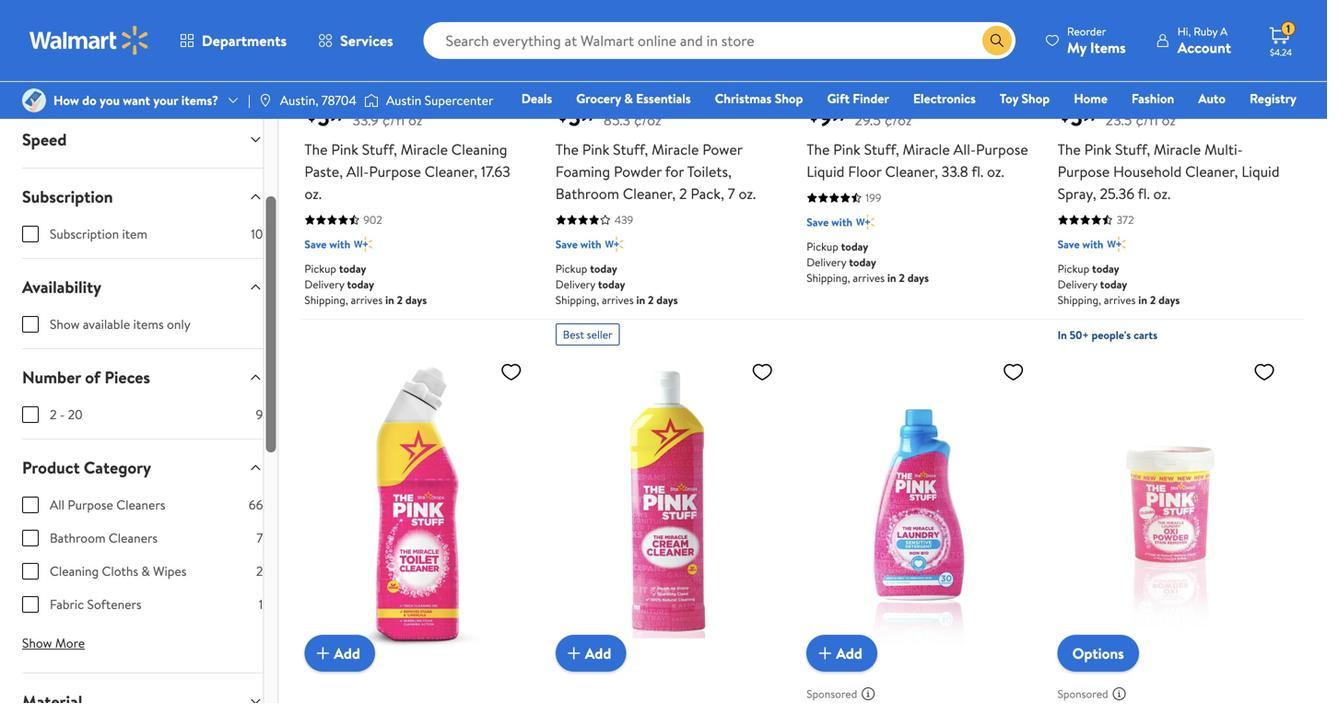 Task type: locate. For each thing, give the bounding box(es) containing it.
days for $ 5 97 23.5 ¢/fl oz the pink stuff, miracle multi- purpose household cleaner, liquid spray, 25.36 fl. oz.
[[1159, 292, 1180, 308]]

3 pink from the left
[[833, 139, 861, 159]]

in for $ 9 97 29.5 ¢/oz the pink stuff, miracle all-purpose liquid floor cleaner, 33.8 fl. oz.
[[887, 270, 896, 286]]

with for $ 5 97 23.5 ¢/fl oz the pink stuff, miracle multi- purpose household cleaner, liquid spray, 25.36 fl. oz.
[[1083, 236, 1104, 252]]

liquid inside the $ 5 97 23.5 ¢/fl oz the pink stuff, miracle multi- purpose household cleaner, liquid spray, 25.36 fl. oz.
[[1242, 161, 1280, 181]]

cleaning
[[451, 139, 507, 159], [50, 562, 99, 580]]

miracle up 33.8
[[903, 139, 950, 159]]

1 horizontal spatial 5
[[568, 102, 581, 133]]

5 for $ 5 97 33.9 ¢/fl oz the pink stuff, miracle cleaning paste, all-purpose cleaner, 17.63 oz.
[[317, 102, 329, 133]]

toy shop link
[[992, 88, 1058, 108]]

household
[[1113, 161, 1182, 181]]

add to favorites list, the pink stuff miracle cream cleaner, 17.6 fl. oz. image
[[751, 360, 773, 383]]

pickup today delivery today shipping, arrives in 2 days up seller
[[556, 261, 678, 308]]

$ 9 97 29.5 ¢/oz the pink stuff, miracle all-purpose liquid floor cleaner, 33.8 fl. oz.
[[807, 102, 1028, 181]]

fl. inside the $ 5 97 23.5 ¢/fl oz the pink stuff, miracle multi- purpose household cleaner, liquid spray, 25.36 fl. oz.
[[1138, 183, 1150, 204]]

show for show available items only
[[50, 315, 80, 333]]

save with
[[807, 214, 853, 230], [305, 236, 350, 252], [556, 236, 602, 252], [1058, 236, 1104, 252]]

$ left home
[[1061, 106, 1069, 126]]

97 inside $ 5 97 33.9 ¢/fl oz the pink stuff, miracle cleaning paste, all-purpose cleaner, 17.63 oz.
[[329, 105, 345, 125]]

the pink stuff, miracle liquid laundry detergent for sensitive skin, 30 loads, 1 count image
[[807, 353, 1032, 657]]

1 horizontal spatial shop
[[1022, 89, 1050, 107]]

0 horizontal spatial  image
[[258, 93, 273, 108]]

bathroom down 'all'
[[50, 529, 106, 547]]

0 horizontal spatial cleaning
[[50, 562, 99, 580]]

1 horizontal spatial fl.
[[1138, 183, 1150, 204]]

& inside product category "group"
[[141, 562, 150, 580]]

cleaner, left 33.8
[[885, 161, 938, 181]]

0 horizontal spatial ¢/oz
[[634, 109, 661, 130]]

$ left gift
[[810, 106, 818, 126]]

purpose inside the $ 5 97 23.5 ¢/fl oz the pink stuff, miracle multi- purpose household cleaner, liquid spray, 25.36 fl. oz.
[[1058, 161, 1110, 181]]

add to cart image
[[312, 39, 334, 61], [563, 39, 585, 61], [312, 643, 334, 665], [814, 643, 836, 665]]

0 horizontal spatial oz
[[408, 109, 423, 130]]

$ inside the $ 9 97 29.5 ¢/oz the pink stuff, miracle all-purpose liquid floor cleaner, 33.8 fl. oz.
[[810, 106, 818, 126]]

debit
[[1186, 115, 1218, 133]]

4 97 from the left
[[1083, 105, 1098, 125]]

home
[[1074, 89, 1108, 107]]

pink down 23.5
[[1084, 139, 1112, 159]]

the inside $ 5 97 85.3 ¢/oz the pink stuff, miracle power foaming powder for toilets, bathroom cleaner, 2 pack, 7 oz.
[[556, 139, 579, 159]]

stuff, down 33.9
[[362, 139, 397, 159]]

deals link
[[513, 88, 561, 108]]

subscription up "subscription item"
[[22, 185, 113, 208]]

product category group
[[22, 496, 263, 629]]

 image right |
[[258, 93, 273, 108]]

Show available items only checkbox
[[22, 316, 39, 333]]

1 ¢/fl from the left
[[382, 109, 405, 130]]

2 the from the left
[[556, 139, 579, 159]]

subscription tab
[[7, 169, 278, 225]]

save with down spray,
[[1058, 236, 1104, 252]]

2 ¢/fl from the left
[[1136, 109, 1158, 130]]

$ inside the $ 5 97 23.5 ¢/fl oz the pink stuff, miracle multi- purpose household cleaner, liquid spray, 25.36 fl. oz.
[[1061, 106, 1069, 126]]

days for $ 5 97 33.9 ¢/fl oz the pink stuff, miracle cleaning paste, all-purpose cleaner, 17.63 oz.
[[405, 292, 427, 308]]

availability tab
[[7, 259, 278, 315]]

the up paste,
[[305, 139, 328, 159]]

pack,
[[691, 183, 724, 204]]

0 horizontal spatial liquid
[[807, 161, 845, 181]]

with left walmart plus icon
[[329, 236, 350, 252]]

show right show available items only option
[[50, 315, 80, 333]]

add to favorites list, the pink stuff, miracle liquid laundry detergent for sensitive skin, 30 loads, 1 count image
[[1002, 360, 1025, 383]]

1 vertical spatial &
[[141, 562, 150, 580]]

85.3
[[604, 109, 630, 130]]

cleaners up cloths
[[109, 529, 158, 547]]

save for $ 9 97 29.5 ¢/oz the pink stuff, miracle all-purpose liquid floor cleaner, 33.8 fl. oz.
[[807, 214, 829, 230]]

days for $ 5 97 85.3 ¢/oz the pink stuff, miracle power foaming powder for toilets, bathroom cleaner, 2 pack, 7 oz.
[[657, 292, 678, 308]]

0 vertical spatial 7
[[728, 183, 735, 204]]

9 up the 66
[[256, 406, 263, 424]]

1 ¢/oz from the left
[[634, 109, 661, 130]]

5 left 33.9
[[317, 102, 329, 133]]

subscription left item
[[50, 225, 119, 243]]

1 vertical spatial cleaners
[[109, 529, 158, 547]]

all- up 33.8
[[954, 139, 976, 159]]

fl. right 33.8
[[972, 161, 984, 181]]

¢/oz inside the $ 9 97 29.5 ¢/oz the pink stuff, miracle all-purpose liquid floor cleaner, 33.8 fl. oz.
[[885, 109, 912, 130]]

arrives up people's
[[1104, 292, 1136, 308]]

tab
[[7, 674, 278, 703]]

1 vertical spatial fl.
[[1138, 183, 1150, 204]]

372
[[1117, 212, 1134, 227]]

delivery for $ 5 97 85.3 ¢/oz the pink stuff, miracle power foaming powder for toilets, bathroom cleaner, 2 pack, 7 oz.
[[556, 276, 595, 292]]

0 horizontal spatial bathroom
[[50, 529, 106, 547]]

0 vertical spatial fl.
[[972, 161, 984, 181]]

1 horizontal spatial 9
[[820, 102, 832, 133]]

¢/fl down fashion
[[1136, 109, 1158, 130]]

add to cart image
[[814, 39, 836, 61], [1065, 39, 1087, 61], [563, 643, 585, 665]]

the pink stuff, miracle power foaming powder for toilets, bathroom cleaner, 2 pack, 7 oz. image
[[556, 0, 781, 53]]

97 left '29.5'
[[832, 105, 847, 125]]

add to cart image for 9
[[814, 39, 836, 61]]

account
[[1178, 37, 1231, 58]]

save for $ 5 97 23.5 ¢/fl oz the pink stuff, miracle multi- purpose household cleaner, liquid spray, 25.36 fl. oz.
[[1058, 236, 1080, 252]]

cleaner, left the 17.63
[[425, 161, 478, 181]]

miracle up for
[[652, 139, 699, 159]]

show left more
[[22, 634, 52, 652]]

4 stuff, from the left
[[1115, 139, 1150, 159]]

0 vertical spatial show
[[50, 315, 80, 333]]

cloths
[[102, 562, 138, 580]]

 image
[[364, 91, 379, 110], [258, 93, 273, 108]]

pickup today delivery today shipping, arrives in 2 days down 199
[[807, 239, 929, 286]]

$ 5 97 33.9 ¢/fl oz the pink stuff, miracle cleaning paste, all-purpose cleaner, 17.63 oz.
[[305, 102, 510, 204]]

show inside button
[[22, 634, 52, 652]]

ad disclaimer and feedback for ingridsponsoredproducts image
[[861, 687, 876, 702], [1112, 687, 1127, 702]]

¢/oz
[[634, 109, 661, 130], [885, 109, 912, 130]]

the down gift
[[807, 139, 830, 159]]

$ inside $ 5 97 33.9 ¢/fl oz the pink stuff, miracle cleaning paste, all-purpose cleaner, 17.63 oz.
[[308, 106, 316, 126]]

the inside the $ 9 97 29.5 ¢/oz the pink stuff, miracle all-purpose liquid floor cleaner, 33.8 fl. oz.
[[807, 139, 830, 159]]

save with for $ 5 97 33.9 ¢/fl oz the pink stuff, miracle cleaning paste, all-purpose cleaner, 17.63 oz.
[[305, 236, 350, 252]]

cleaning up fabric
[[50, 562, 99, 580]]

miracle inside $ 5 97 85.3 ¢/oz the pink stuff, miracle power foaming powder for toilets, bathroom cleaner, 2 pack, 7 oz.
[[652, 139, 699, 159]]

one debit link
[[1147, 114, 1226, 134]]

pickup today delivery today shipping, arrives in 2 days
[[807, 239, 929, 286], [305, 261, 427, 308], [556, 261, 678, 308], [1058, 261, 1180, 308]]

liquid left "floor"
[[807, 161, 845, 181]]

2 97 from the left
[[581, 105, 596, 125]]

stuff, up powder
[[613, 139, 648, 159]]

pickup today delivery today shipping, arrives in 2 days for $ 5 97 23.5 ¢/fl oz the pink stuff, miracle multi- purpose household cleaner, liquid spray, 25.36 fl. oz.
[[1058, 261, 1180, 308]]

shipping,
[[807, 270, 850, 286], [305, 292, 348, 308], [556, 292, 599, 308], [1058, 292, 1101, 308]]

$ 5 97 23.5 ¢/fl oz the pink stuff, miracle multi- purpose household cleaner, liquid spray, 25.36 fl. oz.
[[1058, 102, 1280, 204]]

stuff, up "floor"
[[864, 139, 899, 159]]

0 horizontal spatial ad disclaimer and feedback for ingridsponsoredproducts image
[[861, 687, 876, 702]]

3 5 from the left
[[1071, 102, 1083, 133]]

1 vertical spatial show
[[22, 634, 52, 652]]

1 horizontal spatial ¢/fl
[[1136, 109, 1158, 130]]

4 the from the left
[[1058, 139, 1081, 159]]

1 97 from the left
[[329, 105, 345, 125]]

only
[[167, 315, 191, 333]]

cleaner, inside $ 5 97 85.3 ¢/oz the pink stuff, miracle power foaming powder for toilets, bathroom cleaner, 2 pack, 7 oz.
[[623, 183, 676, 204]]

$ right deals
[[559, 106, 567, 126]]

None checkbox
[[22, 226, 39, 242], [22, 530, 39, 547], [22, 226, 39, 242], [22, 530, 39, 547]]

7
[[728, 183, 735, 204], [257, 529, 263, 547]]

1 sponsored from the left
[[807, 686, 857, 702]]

subscription inside dropdown button
[[22, 185, 113, 208]]

pickup today delivery today shipping, arrives in 2 days up people's
[[1058, 261, 1180, 308]]

subscription item
[[50, 225, 147, 243]]

walmart plus image for $ 9 97 29.5 ¢/oz the pink stuff, miracle all-purpose liquid floor cleaner, 33.8 fl. oz.
[[856, 213, 875, 231]]

1 horizontal spatial  image
[[364, 91, 379, 110]]

add to cart image for 5
[[1065, 39, 1087, 61]]

stuff, inside the $ 9 97 29.5 ¢/oz the pink stuff, miracle all-purpose liquid floor cleaner, 33.8 fl. oz.
[[864, 139, 899, 159]]

the
[[305, 139, 328, 159], [556, 139, 579, 159], [807, 139, 830, 159], [1058, 139, 1081, 159]]

1 oz from the left
[[408, 109, 423, 130]]

with down foaming
[[580, 236, 602, 252]]

1 vertical spatial subscription
[[50, 225, 119, 243]]

sponsored for 1st the ad disclaimer and feedback for ingridsponsoredproducts image from the right
[[1058, 686, 1108, 702]]

97 for $ 5 97 23.5 ¢/fl oz the pink stuff, miracle multi- purpose household cleaner, liquid spray, 25.36 fl. oz.
[[1083, 105, 1098, 125]]

oz. right "pack,"
[[739, 183, 756, 204]]

$ inside $ 5 97 85.3 ¢/oz the pink stuff, miracle power foaming powder for toilets, bathroom cleaner, 2 pack, 7 oz.
[[559, 106, 567, 126]]

0 horizontal spatial &
[[141, 562, 150, 580]]

9
[[820, 102, 832, 133], [256, 406, 263, 424]]

2 horizontal spatial add to cart image
[[1065, 39, 1087, 61]]

days
[[908, 270, 929, 286], [405, 292, 427, 308], [657, 292, 678, 308], [1159, 292, 1180, 308]]

gift finder
[[827, 89, 889, 107]]

1 vertical spatial all-
[[346, 161, 369, 181]]

cleaners down category
[[116, 496, 165, 514]]

purpose up spray,
[[1058, 161, 1110, 181]]

the pink stuff, miracle cleaning paste, all-purpose cleaner, 17.63 oz. image
[[305, 0, 530, 53]]

0 horizontal spatial 5
[[317, 102, 329, 133]]

2 stuff, from the left
[[613, 139, 648, 159]]

97 left 85.3
[[581, 105, 596, 125]]

arrives down walmart plus icon
[[351, 292, 383, 308]]

¢/oz right '29.5'
[[885, 109, 912, 130]]

¢/oz inside $ 5 97 85.3 ¢/oz the pink stuff, miracle power foaming powder for toilets, bathroom cleaner, 2 pack, 7 oz.
[[634, 109, 661, 130]]

with down spray,
[[1083, 236, 1104, 252]]

1 liquid from the left
[[807, 161, 845, 181]]

walmart plus image down 199
[[856, 213, 875, 231]]

1 miracle from the left
[[401, 139, 448, 159]]

 image right "78704"
[[364, 91, 379, 110]]

fl. down household
[[1138, 183, 1150, 204]]

delivery
[[807, 254, 846, 270], [305, 276, 344, 292], [556, 276, 595, 292], [1058, 276, 1098, 292]]

7 right "pack,"
[[728, 183, 735, 204]]

1 horizontal spatial 7
[[728, 183, 735, 204]]

save
[[807, 214, 829, 230], [305, 236, 327, 252], [556, 236, 578, 252], [1058, 236, 1080, 252]]

oz. down household
[[1154, 183, 1171, 204]]

17.63
[[481, 161, 510, 181]]

oz.
[[987, 161, 1004, 181], [305, 183, 322, 204], [739, 183, 756, 204], [1154, 183, 1171, 204]]

one
[[1156, 115, 1183, 133]]

purpose up 902
[[369, 161, 421, 181]]

0 horizontal spatial walmart plus image
[[605, 235, 624, 253]]

¢/fl inside $ 5 97 33.9 ¢/fl oz the pink stuff, miracle cleaning paste, all-purpose cleaner, 17.63 oz.
[[382, 109, 405, 130]]

& up 85.3
[[624, 89, 633, 107]]

purpose right 'all'
[[68, 496, 113, 514]]

10
[[251, 225, 263, 243]]

in
[[887, 270, 896, 286], [385, 292, 394, 308], [636, 292, 645, 308], [1139, 292, 1147, 308]]

shipping, for $ 5 97 33.9 ¢/fl oz the pink stuff, miracle cleaning paste, all-purpose cleaner, 17.63 oz.
[[305, 292, 348, 308]]

arrives up seller
[[602, 292, 634, 308]]

4 pink from the left
[[1084, 139, 1112, 159]]

bathroom
[[556, 183, 619, 204], [50, 529, 106, 547]]

pickup today delivery today shipping, arrives in 2 days down walmart plus icon
[[305, 261, 427, 308]]

1 vertical spatial cleaning
[[50, 562, 99, 580]]

2 miracle from the left
[[652, 139, 699, 159]]

0 vertical spatial bathroom
[[556, 183, 619, 204]]

2 horizontal spatial walmart plus image
[[1107, 235, 1126, 253]]

1 pink from the left
[[331, 139, 358, 159]]

speed tab
[[7, 112, 278, 168]]

1 vertical spatial bathroom
[[50, 529, 106, 547]]

Walmart Site-Wide search field
[[424, 22, 1016, 59]]

reorder
[[1067, 24, 1106, 39]]

all- inside the $ 9 97 29.5 ¢/oz the pink stuff, miracle all-purpose liquid floor cleaner, 33.8 fl. oz.
[[954, 139, 976, 159]]

7 inside product category "group"
[[257, 529, 263, 547]]

3 stuff, from the left
[[864, 139, 899, 159]]

2 shop from the left
[[1022, 89, 1050, 107]]

oz inside the $ 5 97 23.5 ¢/fl oz the pink stuff, miracle multi- purpose household cleaner, liquid spray, 25.36 fl. oz.
[[1162, 109, 1176, 130]]

0 vertical spatial all-
[[954, 139, 976, 159]]

pink up "floor"
[[833, 139, 861, 159]]

subscription for subscription
[[22, 185, 113, 208]]

stuff, up household
[[1115, 139, 1150, 159]]

 image
[[22, 88, 46, 112]]

1 horizontal spatial 1
[[1287, 21, 1290, 37]]

1 vertical spatial 1
[[259, 595, 263, 613]]

2 pink from the left
[[582, 139, 610, 159]]

gift
[[827, 89, 850, 107]]

1 horizontal spatial walmart plus image
[[856, 213, 875, 231]]

97 inside $ 5 97 85.3 ¢/oz the pink stuff, miracle power foaming powder for toilets, bathroom cleaner, 2 pack, 7 oz.
[[581, 105, 596, 125]]

the up spray,
[[1058, 139, 1081, 159]]

walmart image
[[29, 26, 149, 55]]

pink up foaming
[[582, 139, 610, 159]]

departments
[[202, 30, 287, 51]]

0 horizontal spatial shop
[[775, 89, 803, 107]]

number
[[22, 366, 81, 389]]

0 vertical spatial 9
[[820, 102, 832, 133]]

add to favorites list, the pink stuff, miracle toilet cleaner gel, bathroom cleaner, 25.4 fl. oz. bottle image
[[500, 360, 522, 383]]

arrives for $ 9 97 29.5 ¢/oz the pink stuff, miracle all-purpose liquid floor cleaner, 33.8 fl. oz.
[[853, 270, 885, 286]]

25.36
[[1100, 183, 1135, 204]]

1 horizontal spatial add to cart image
[[814, 39, 836, 61]]

1 horizontal spatial cleaning
[[451, 139, 507, 159]]

2 - 20
[[50, 406, 83, 424]]

with down "floor"
[[831, 214, 853, 230]]

|
[[248, 91, 251, 109]]

grocery & essentials
[[576, 89, 691, 107]]

199
[[866, 190, 882, 205]]

3 miracle from the left
[[903, 139, 950, 159]]

97 inside the $ 9 97 29.5 ¢/oz the pink stuff, miracle all-purpose liquid floor cleaner, 33.8 fl. oz.
[[832, 105, 847, 125]]

cleaner, down powder
[[623, 183, 676, 204]]

liquid down multi-
[[1242, 161, 1280, 181]]

& left wipes
[[141, 562, 150, 580]]

oz. inside the $ 9 97 29.5 ¢/oz the pink stuff, miracle all-purpose liquid floor cleaner, 33.8 fl. oz.
[[987, 161, 1004, 181]]

arrives down 199
[[853, 270, 885, 286]]

1 horizontal spatial sponsored
[[1058, 686, 1108, 702]]

walmart plus image down 372
[[1107, 235, 1126, 253]]

5 inside the $ 5 97 23.5 ¢/fl oz the pink stuff, miracle multi- purpose household cleaner, liquid spray, 25.36 fl. oz.
[[1071, 102, 1083, 133]]

5 inside $ 5 97 33.9 ¢/fl oz the pink stuff, miracle cleaning paste, all-purpose cleaner, 17.63 oz.
[[317, 102, 329, 133]]

4 $ from the left
[[1061, 106, 1069, 126]]

oz for $ 5 97 33.9 ¢/fl oz the pink stuff, miracle cleaning paste, all-purpose cleaner, 17.63 oz.
[[408, 109, 423, 130]]

delivery for $ 5 97 23.5 ¢/fl oz the pink stuff, miracle multi- purpose household cleaner, liquid spray, 25.36 fl. oz.
[[1058, 276, 1098, 292]]

97 left 33.9
[[329, 105, 345, 125]]

0 horizontal spatial ¢/fl
[[382, 109, 405, 130]]

christmas
[[715, 89, 772, 107]]

shop right christmas
[[775, 89, 803, 107]]

the inside the $ 5 97 23.5 ¢/fl oz the pink stuff, miracle multi- purpose household cleaner, liquid spray, 25.36 fl. oz.
[[1058, 139, 1081, 159]]

7 down the 66
[[257, 529, 263, 547]]

2 inside product category "group"
[[256, 562, 263, 580]]

delivery for $ 9 97 29.5 ¢/oz the pink stuff, miracle all-purpose liquid floor cleaner, 33.8 fl. oz.
[[807, 254, 846, 270]]

the up foaming
[[556, 139, 579, 159]]

shipping, for $ 5 97 85.3 ¢/oz the pink stuff, miracle power foaming powder for toilets, bathroom cleaner, 2 pack, 7 oz.
[[556, 292, 599, 308]]

-
[[60, 406, 65, 424]]

1 horizontal spatial ¢/oz
[[885, 109, 912, 130]]

97 inside the $ 5 97 23.5 ¢/fl oz the pink stuff, miracle multi- purpose household cleaner, liquid spray, 25.36 fl. oz.
[[1083, 105, 1098, 125]]

shop right toy
[[1022, 89, 1050, 107]]

pink up paste,
[[331, 139, 358, 159]]

2 sponsored from the left
[[1058, 686, 1108, 702]]

¢/oz down the grocery & essentials
[[634, 109, 661, 130]]

1 $ from the left
[[308, 106, 316, 126]]

oz inside $ 5 97 33.9 ¢/fl oz the pink stuff, miracle cleaning paste, all-purpose cleaner, 17.63 oz.
[[408, 109, 423, 130]]

carts
[[1134, 327, 1158, 343]]

cleaners
[[116, 496, 165, 514], [109, 529, 158, 547]]

pickup today delivery today shipping, arrives in 2 days for $ 5 97 33.9 ¢/fl oz the pink stuff, miracle cleaning paste, all-purpose cleaner, 17.63 oz.
[[305, 261, 427, 308]]

2 liquid from the left
[[1242, 161, 1280, 181]]

0 horizontal spatial all-
[[346, 161, 369, 181]]

$ left "78704"
[[308, 106, 316, 126]]

0 horizontal spatial 1
[[259, 595, 263, 613]]

1 horizontal spatial ad disclaimer and feedback for ingridsponsoredproducts image
[[1112, 687, 1127, 702]]

1 5 from the left
[[317, 102, 329, 133]]

2 ¢/oz from the left
[[885, 109, 912, 130]]

5 for $ 5 97 23.5 ¢/fl oz the pink stuff, miracle multi- purpose household cleaner, liquid spray, 25.36 fl. oz.
[[1071, 102, 1083, 133]]

days for $ 9 97 29.5 ¢/oz the pink stuff, miracle all-purpose liquid floor cleaner, 33.8 fl. oz.
[[908, 270, 929, 286]]

miracle down one
[[1154, 139, 1201, 159]]

0 horizontal spatial fl.
[[972, 161, 984, 181]]

walmart plus image
[[856, 213, 875, 231], [605, 235, 624, 253], [1107, 235, 1126, 253]]

with for $ 9 97 29.5 ¢/oz the pink stuff, miracle all-purpose liquid floor cleaner, 33.8 fl. oz.
[[831, 214, 853, 230]]

cleaning up the 17.63
[[451, 139, 507, 159]]

subscription for subscription item
[[50, 225, 119, 243]]

2 $ from the left
[[559, 106, 567, 126]]

$
[[308, 106, 316, 126], [559, 106, 567, 126], [810, 106, 818, 126], [1061, 106, 1069, 126]]

oz down the fashion link
[[1162, 109, 1176, 130]]

78704
[[322, 91, 357, 109]]

&
[[624, 89, 633, 107], [141, 562, 150, 580]]

2 oz from the left
[[1162, 109, 1176, 130]]

oz. right 33.8
[[987, 161, 1004, 181]]

1 stuff, from the left
[[362, 139, 397, 159]]

oz. down paste,
[[305, 183, 322, 204]]

for
[[665, 161, 684, 181]]

stuff, inside $ 5 97 85.3 ¢/oz the pink stuff, miracle power foaming powder for toilets, bathroom cleaner, 2 pack, 7 oz.
[[613, 139, 648, 159]]

5 right deals 'link'
[[568, 102, 581, 133]]

None checkbox
[[22, 406, 39, 423], [22, 497, 39, 513], [22, 563, 39, 580], [22, 596, 39, 613], [22, 406, 39, 423], [22, 497, 39, 513], [22, 563, 39, 580], [22, 596, 39, 613]]

registry one debit
[[1156, 89, 1297, 133]]

save with left walmart plus icon
[[305, 236, 350, 252]]

1 horizontal spatial all-
[[954, 139, 976, 159]]

20
[[68, 406, 83, 424]]

1 horizontal spatial liquid
[[1242, 161, 1280, 181]]

0 vertical spatial cleaning
[[451, 139, 507, 159]]

¢/fl down austin
[[382, 109, 405, 130]]

toilets,
[[687, 161, 732, 181]]

subscription
[[22, 185, 113, 208], [50, 225, 119, 243]]

show for show more
[[22, 634, 52, 652]]

3 the from the left
[[807, 139, 830, 159]]

save with down foaming
[[556, 236, 602, 252]]

options link
[[1058, 635, 1139, 672]]

save with down "floor"
[[807, 214, 853, 230]]

cleaner,
[[425, 161, 478, 181], [885, 161, 938, 181], [1185, 161, 1238, 181], [623, 183, 676, 204]]

3 $ from the left
[[810, 106, 818, 126]]

save with for $ 9 97 29.5 ¢/oz the pink stuff, miracle all-purpose liquid floor cleaner, 33.8 fl. oz.
[[807, 214, 853, 230]]

97 left 23.5
[[1083, 105, 1098, 125]]

1 vertical spatial 7
[[257, 529, 263, 547]]

in 50+ people's carts
[[1058, 327, 1158, 343]]

5 left 23.5
[[1071, 102, 1083, 133]]

1
[[1287, 21, 1290, 37], [259, 595, 263, 613]]

cleaning cloths & wipes
[[50, 562, 187, 580]]

1 horizontal spatial oz
[[1162, 109, 1176, 130]]

purpose inside the $ 9 97 29.5 ¢/oz the pink stuff, miracle all-purpose liquid floor cleaner, 33.8 fl. oz.
[[976, 139, 1028, 159]]

1 horizontal spatial &
[[624, 89, 633, 107]]

registry
[[1250, 89, 1297, 107]]

pickup today delivery today shipping, arrives in 2 days for $ 5 97 85.3 ¢/oz the pink stuff, miracle power foaming powder for toilets, bathroom cleaner, 2 pack, 7 oz.
[[556, 261, 678, 308]]

bathroom down foaming
[[556, 183, 619, 204]]

oz. inside the $ 5 97 23.5 ¢/fl oz the pink stuff, miracle multi- purpose household cleaner, liquid spray, 25.36 fl. oz.
[[1154, 183, 1171, 204]]

purpose down toy
[[976, 139, 1028, 159]]

availability button
[[7, 259, 278, 315]]

0 vertical spatial subscription
[[22, 185, 113, 208]]

0 horizontal spatial sponsored
[[807, 686, 857, 702]]

bathroom inside product category "group"
[[50, 529, 106, 547]]

5 inside $ 5 97 85.3 ¢/oz the pink stuff, miracle power foaming powder for toilets, bathroom cleaner, 2 pack, 7 oz.
[[568, 102, 581, 133]]

walmart plus image
[[354, 235, 373, 253]]

pink inside $ 5 97 85.3 ¢/oz the pink stuff, miracle power foaming powder for toilets, bathroom cleaner, 2 pack, 7 oz.
[[582, 139, 610, 159]]

0 horizontal spatial 9
[[256, 406, 263, 424]]

grocery & essentials link
[[568, 88, 699, 108]]

0 horizontal spatial 7
[[257, 529, 263, 547]]

33.8
[[942, 161, 968, 181]]

cleaner, down multi-
[[1185, 161, 1238, 181]]

1 shop from the left
[[775, 89, 803, 107]]

¢/fl inside the $ 5 97 23.5 ¢/fl oz the pink stuff, miracle multi- purpose household cleaner, liquid spray, 25.36 fl. oz.
[[1136, 109, 1158, 130]]

1 the from the left
[[305, 139, 328, 159]]

3 97 from the left
[[832, 105, 847, 125]]

oz down austin
[[408, 109, 423, 130]]

add button
[[305, 31, 375, 68], [556, 31, 626, 68], [807, 31, 877, 68], [1058, 31, 1128, 68], [305, 635, 375, 672], [556, 635, 626, 672], [807, 635, 877, 672]]

the pink stuff, miracle laundry oxi-powder stain remover for colors, 35.2 oz. image
[[1058, 353, 1283, 657]]

1 horizontal spatial bathroom
[[556, 183, 619, 204]]

2 horizontal spatial 5
[[1071, 102, 1083, 133]]

4 miracle from the left
[[1154, 139, 1201, 159]]

liquid
[[807, 161, 845, 181], [1242, 161, 1280, 181]]

$ 5 97 85.3 ¢/oz the pink stuff, miracle power foaming powder for toilets, bathroom cleaner, 2 pack, 7 oz.
[[556, 102, 756, 204]]

ruby
[[1194, 24, 1218, 39]]

all- right paste,
[[346, 161, 369, 181]]

2 5 from the left
[[568, 102, 581, 133]]

the pink stuff miracle cream cleaner, 17.6 fl. oz. image
[[556, 353, 781, 657]]

walmart plus image down '439' at left top
[[605, 235, 624, 253]]

power
[[703, 139, 743, 159]]

items?
[[181, 91, 218, 109]]

9 left '29.5'
[[820, 102, 832, 133]]

fashion link
[[1123, 88, 1183, 108]]

miracle down austin supercenter
[[401, 139, 448, 159]]

0 vertical spatial 1
[[1287, 21, 1290, 37]]

0 vertical spatial &
[[624, 89, 633, 107]]



Task type: vqa. For each thing, say whether or not it's contained in the screenshot.
Now for Now $129.99
no



Task type: describe. For each thing, give the bounding box(es) containing it.
miracle inside the $ 9 97 29.5 ¢/oz the pink stuff, miracle all-purpose liquid floor cleaner, 33.8 fl. oz.
[[903, 139, 950, 159]]

$ for $ 5 97 33.9 ¢/fl oz the pink stuff, miracle cleaning paste, all-purpose cleaner, 17.63 oz.
[[308, 106, 316, 126]]

¢/fl for $ 5 97 33.9 ¢/fl oz the pink stuff, miracle cleaning paste, all-purpose cleaner, 17.63 oz.
[[382, 109, 405, 130]]

best
[[563, 327, 584, 342]]

options
[[1073, 643, 1124, 664]]

bathroom inside $ 5 97 85.3 ¢/oz the pink stuff, miracle power foaming powder for toilets, bathroom cleaner, 2 pack, 7 oz.
[[556, 183, 619, 204]]

pieces
[[104, 366, 150, 389]]

do
[[82, 91, 96, 109]]

fabric
[[50, 595, 84, 613]]

availability
[[22, 276, 101, 299]]

your
[[153, 91, 178, 109]]

shipping, for $ 5 97 23.5 ¢/fl oz the pink stuff, miracle multi- purpose household cleaner, liquid spray, 25.36 fl. oz.
[[1058, 292, 1101, 308]]

auto
[[1199, 89, 1226, 107]]

pickup for $ 5 97 23.5 ¢/fl oz the pink stuff, miracle multi- purpose household cleaner, liquid spray, 25.36 fl. oz.
[[1058, 261, 1090, 276]]

hi, ruby a account
[[1178, 24, 1231, 58]]

sponsored for 1st the ad disclaimer and feedback for ingridsponsoredproducts image from left
[[807, 686, 857, 702]]

in for $ 5 97 85.3 ¢/oz the pink stuff, miracle power foaming powder for toilets, bathroom cleaner, 2 pack, 7 oz.
[[636, 292, 645, 308]]

toy shop
[[1000, 89, 1050, 107]]

cleaning inside $ 5 97 33.9 ¢/fl oz the pink stuff, miracle cleaning paste, all-purpose cleaner, 17.63 oz.
[[451, 139, 507, 159]]

29.5
[[855, 109, 881, 130]]

1 ad disclaimer and feedback for ingridsponsoredproducts image from the left
[[861, 687, 876, 702]]

powder
[[614, 161, 662, 181]]

2 inside $ 5 97 85.3 ¢/oz the pink stuff, miracle power foaming powder for toilets, bathroom cleaner, 2 pack, 7 oz.
[[679, 183, 687, 204]]

5 for $ 5 97 85.3 ¢/oz the pink stuff, miracle power foaming powder for toilets, bathroom cleaner, 2 pack, 7 oz.
[[568, 102, 581, 133]]

toy
[[1000, 89, 1019, 107]]

speed button
[[7, 112, 278, 168]]

want
[[123, 91, 150, 109]]

the inside $ 5 97 33.9 ¢/fl oz the pink stuff, miracle cleaning paste, all-purpose cleaner, 17.63 oz.
[[305, 139, 328, 159]]

save with for $ 5 97 23.5 ¢/fl oz the pink stuff, miracle multi- purpose household cleaner, liquid spray, 25.36 fl. oz.
[[1058, 236, 1104, 252]]

show more
[[22, 634, 85, 652]]

number of pieces tab
[[7, 349, 278, 406]]

essentials
[[636, 89, 691, 107]]

1 inside product category "group"
[[259, 595, 263, 613]]

shop for toy shop
[[1022, 89, 1050, 107]]

& inside grocery & essentials link
[[624, 89, 633, 107]]

1 vertical spatial 9
[[256, 406, 263, 424]]

the pink stuff, miracle toilet cleaner gel, bathroom cleaner, 25.4 fl. oz. bottle image
[[305, 353, 530, 657]]

shipping, for $ 9 97 29.5 ¢/oz the pink stuff, miracle all-purpose liquid floor cleaner, 33.8 fl. oz.
[[807, 270, 850, 286]]

hi,
[[1178, 24, 1191, 39]]

pink inside the $ 5 97 23.5 ¢/fl oz the pink stuff, miracle multi- purpose household cleaner, liquid spray, 25.36 fl. oz.
[[1084, 139, 1112, 159]]

$4.24
[[1270, 46, 1292, 59]]

97 for $ 5 97 33.9 ¢/fl oz the pink stuff, miracle cleaning paste, all-purpose cleaner, 17.63 oz.
[[329, 105, 345, 125]]

miracle inside $ 5 97 33.9 ¢/fl oz the pink stuff, miracle cleaning paste, all-purpose cleaner, 17.63 oz.
[[401, 139, 448, 159]]

christmas shop link
[[707, 88, 812, 108]]

search icon image
[[990, 33, 1005, 48]]

best seller
[[563, 327, 613, 342]]

austin, 78704
[[280, 91, 357, 109]]

9 inside the $ 9 97 29.5 ¢/oz the pink stuff, miracle all-purpose liquid floor cleaner, 33.8 fl. oz.
[[820, 102, 832, 133]]

 image for austin, 78704
[[258, 93, 273, 108]]

floor
[[848, 161, 882, 181]]

show more button
[[7, 629, 100, 658]]

purpose inside product category "group"
[[68, 496, 113, 514]]

grocery
[[576, 89, 621, 107]]

liquid inside the $ 9 97 29.5 ¢/oz the pink stuff, miracle all-purpose liquid floor cleaner, 33.8 fl. oz.
[[807, 161, 845, 181]]

paste,
[[305, 161, 343, 181]]

bathroom cleaners
[[50, 529, 158, 547]]

gift finder link
[[819, 88, 898, 108]]

the pink stuff, miracle multi-purpose household cleaner, liquid spray, 25.36 fl. oz. image
[[1058, 0, 1283, 53]]

miracle inside the $ 5 97 23.5 ¢/fl oz the pink stuff, miracle multi- purpose household cleaner, liquid spray, 25.36 fl. oz.
[[1154, 139, 1201, 159]]

with for $ 5 97 33.9 ¢/fl oz the pink stuff, miracle cleaning paste, all-purpose cleaner, 17.63 oz.
[[329, 236, 350, 252]]

$ for $ 5 97 23.5 ¢/fl oz the pink stuff, miracle multi- purpose household cleaner, liquid spray, 25.36 fl. oz.
[[1061, 106, 1069, 126]]

¢/oz for 9
[[885, 109, 912, 130]]

foaming
[[556, 161, 610, 181]]

97 for $ 9 97 29.5 ¢/oz the pink stuff, miracle all-purpose liquid floor cleaner, 33.8 fl. oz.
[[832, 105, 847, 125]]

my
[[1067, 37, 1087, 58]]

save with for $ 5 97 85.3 ¢/oz the pink stuff, miracle power foaming powder for toilets, bathroom cleaner, 2 pack, 7 oz.
[[556, 236, 602, 252]]

$ for $ 9 97 29.5 ¢/oz the pink stuff, miracle all-purpose liquid floor cleaner, 33.8 fl. oz.
[[810, 106, 818, 126]]

2 ad disclaimer and feedback for ingridsponsoredproducts image from the left
[[1112, 687, 1127, 702]]

0 vertical spatial cleaners
[[116, 496, 165, 514]]

in
[[1058, 327, 1067, 343]]

0 horizontal spatial add to cart image
[[563, 643, 585, 665]]

in for $ 5 97 23.5 ¢/fl oz the pink stuff, miracle multi- purpose household cleaner, liquid spray, 25.36 fl. oz.
[[1139, 292, 1147, 308]]

fl. inside the $ 9 97 29.5 ¢/oz the pink stuff, miracle all-purpose liquid floor cleaner, 33.8 fl. oz.
[[972, 161, 984, 181]]

multi-
[[1205, 139, 1243, 159]]

oz. inside $ 5 97 33.9 ¢/fl oz the pink stuff, miracle cleaning paste, all-purpose cleaner, 17.63 oz.
[[305, 183, 322, 204]]

pickup for $ 5 97 85.3 ¢/oz the pink stuff, miracle power foaming powder for toilets, bathroom cleaner, 2 pack, 7 oz.
[[556, 261, 587, 276]]

pink inside $ 5 97 33.9 ¢/fl oz the pink stuff, miracle cleaning paste, all-purpose cleaner, 17.63 oz.
[[331, 139, 358, 159]]

all- inside $ 5 97 33.9 ¢/fl oz the pink stuff, miracle cleaning paste, all-purpose cleaner, 17.63 oz.
[[346, 161, 369, 181]]

finder
[[853, 89, 889, 107]]

purpose inside $ 5 97 33.9 ¢/fl oz the pink stuff, miracle cleaning paste, all-purpose cleaner, 17.63 oz.
[[369, 161, 421, 181]]

how
[[53, 91, 79, 109]]

pickup for $ 9 97 29.5 ¢/oz the pink stuff, miracle all-purpose liquid floor cleaner, 33.8 fl. oz.
[[807, 239, 839, 254]]

Search search field
[[424, 22, 1016, 59]]

spray,
[[1058, 183, 1096, 204]]

cleaner, inside the $ 5 97 23.5 ¢/fl oz the pink stuff, miracle multi- purpose household cleaner, liquid spray, 25.36 fl. oz.
[[1185, 161, 1238, 181]]

the pink stuff, miracle all-purpose liquid floor cleaner, 33.8 fl. oz. image
[[807, 0, 1032, 53]]

product category tab
[[7, 440, 278, 496]]

christmas shop
[[715, 89, 803, 107]]

electronics link
[[905, 88, 984, 108]]

how do you want your items?
[[53, 91, 218, 109]]

walmart+ link
[[1234, 114, 1305, 134]]

all purpose cleaners
[[50, 496, 165, 514]]

cleaning inside product category "group"
[[50, 562, 99, 580]]

add to favorites list, the pink stuff, miracle laundry oxi-powder stain remover for colors, 35.2 oz. image
[[1254, 360, 1276, 383]]

electronics
[[913, 89, 976, 107]]

stuff, inside the $ 5 97 23.5 ¢/fl oz the pink stuff, miracle multi- purpose household cleaner, liquid spray, 25.36 fl. oz.
[[1115, 139, 1150, 159]]

delivery for $ 5 97 33.9 ¢/fl oz the pink stuff, miracle cleaning paste, all-purpose cleaner, 17.63 oz.
[[305, 276, 344, 292]]

in for $ 5 97 33.9 ¢/fl oz the pink stuff, miracle cleaning paste, all-purpose cleaner, 17.63 oz.
[[385, 292, 394, 308]]

oz. inside $ 5 97 85.3 ¢/oz the pink stuff, miracle power foaming powder for toilets, bathroom cleaner, 2 pack, 7 oz.
[[739, 183, 756, 204]]

product
[[22, 456, 80, 479]]

deals
[[521, 89, 552, 107]]

austin,
[[280, 91, 318, 109]]

a
[[1220, 24, 1228, 39]]

save for $ 5 97 33.9 ¢/fl oz the pink stuff, miracle cleaning paste, all-purpose cleaner, 17.63 oz.
[[305, 236, 327, 252]]

stuff, inside $ 5 97 33.9 ¢/fl oz the pink stuff, miracle cleaning paste, all-purpose cleaner, 17.63 oz.
[[362, 139, 397, 159]]

home link
[[1066, 88, 1116, 108]]

fabric softeners
[[50, 595, 142, 613]]

oz for $ 5 97 23.5 ¢/fl oz the pink stuff, miracle multi- purpose household cleaner, liquid spray, 25.36 fl. oz.
[[1162, 109, 1176, 130]]

arrives for $ 5 97 33.9 ¢/fl oz the pink stuff, miracle cleaning paste, all-purpose cleaner, 17.63 oz.
[[351, 292, 383, 308]]

7 inside $ 5 97 85.3 ¢/oz the pink stuff, miracle power foaming powder for toilets, bathroom cleaner, 2 pack, 7 oz.
[[728, 183, 735, 204]]

of
[[85, 366, 100, 389]]

items
[[1090, 37, 1126, 58]]

¢/fl for $ 5 97 23.5 ¢/fl oz the pink stuff, miracle multi- purpose household cleaner, liquid spray, 25.36 fl. oz.
[[1136, 109, 1158, 130]]

33.9
[[353, 109, 379, 130]]

arrives for $ 5 97 23.5 ¢/fl oz the pink stuff, miracle multi- purpose household cleaner, liquid spray, 25.36 fl. oz.
[[1104, 292, 1136, 308]]

save for $ 5 97 85.3 ¢/oz the pink stuff, miracle power foaming powder for toilets, bathroom cleaner, 2 pack, 7 oz.
[[556, 236, 578, 252]]

 image for austin supercenter
[[364, 91, 379, 110]]

shop for christmas shop
[[775, 89, 803, 107]]

reorder my items
[[1067, 24, 1126, 58]]

product category
[[22, 456, 151, 479]]

with for $ 5 97 85.3 ¢/oz the pink stuff, miracle power foaming powder for toilets, bathroom cleaner, 2 pack, 7 oz.
[[580, 236, 602, 252]]

product category button
[[7, 440, 278, 496]]

more
[[55, 634, 85, 652]]

you
[[100, 91, 120, 109]]

arrives for $ 5 97 85.3 ¢/oz the pink stuff, miracle power foaming powder for toilets, bathroom cleaner, 2 pack, 7 oz.
[[602, 292, 634, 308]]

pickup today delivery today shipping, arrives in 2 days for $ 9 97 29.5 ¢/oz the pink stuff, miracle all-purpose liquid floor cleaner, 33.8 fl. oz.
[[807, 239, 929, 286]]

departments button
[[164, 18, 302, 63]]

cleaner, inside $ 5 97 33.9 ¢/fl oz the pink stuff, miracle cleaning paste, all-purpose cleaner, 17.63 oz.
[[425, 161, 478, 181]]

439
[[615, 212, 633, 227]]

wipes
[[153, 562, 187, 580]]

pickup for $ 5 97 33.9 ¢/fl oz the pink stuff, miracle cleaning paste, all-purpose cleaner, 17.63 oz.
[[305, 261, 336, 276]]

services button
[[302, 18, 409, 63]]

97 for $ 5 97 85.3 ¢/oz the pink stuff, miracle power foaming powder for toilets, bathroom cleaner, 2 pack, 7 oz.
[[581, 105, 596, 125]]

50+
[[1070, 327, 1089, 343]]

pink inside the $ 9 97 29.5 ¢/oz the pink stuff, miracle all-purpose liquid floor cleaner, 33.8 fl. oz.
[[833, 139, 861, 159]]

walmart plus image for $ 5 97 85.3 ¢/oz the pink stuff, miracle power foaming powder for toilets, bathroom cleaner, 2 pack, 7 oz.
[[605, 235, 624, 253]]

number of pieces button
[[7, 349, 278, 406]]

fashion
[[1132, 89, 1175, 107]]

cleaner, inside the $ 9 97 29.5 ¢/oz the pink stuff, miracle all-purpose liquid floor cleaner, 33.8 fl. oz.
[[885, 161, 938, 181]]

$ for $ 5 97 85.3 ¢/oz the pink stuff, miracle power foaming powder for toilets, bathroom cleaner, 2 pack, 7 oz.
[[559, 106, 567, 126]]

¢/oz for 5
[[634, 109, 661, 130]]

category
[[84, 456, 151, 479]]

walmart plus image for $ 5 97 23.5 ¢/fl oz the pink stuff, miracle multi- purpose household cleaner, liquid spray, 25.36 fl. oz.
[[1107, 235, 1126, 253]]

available
[[83, 315, 130, 333]]

speed
[[22, 128, 67, 151]]



